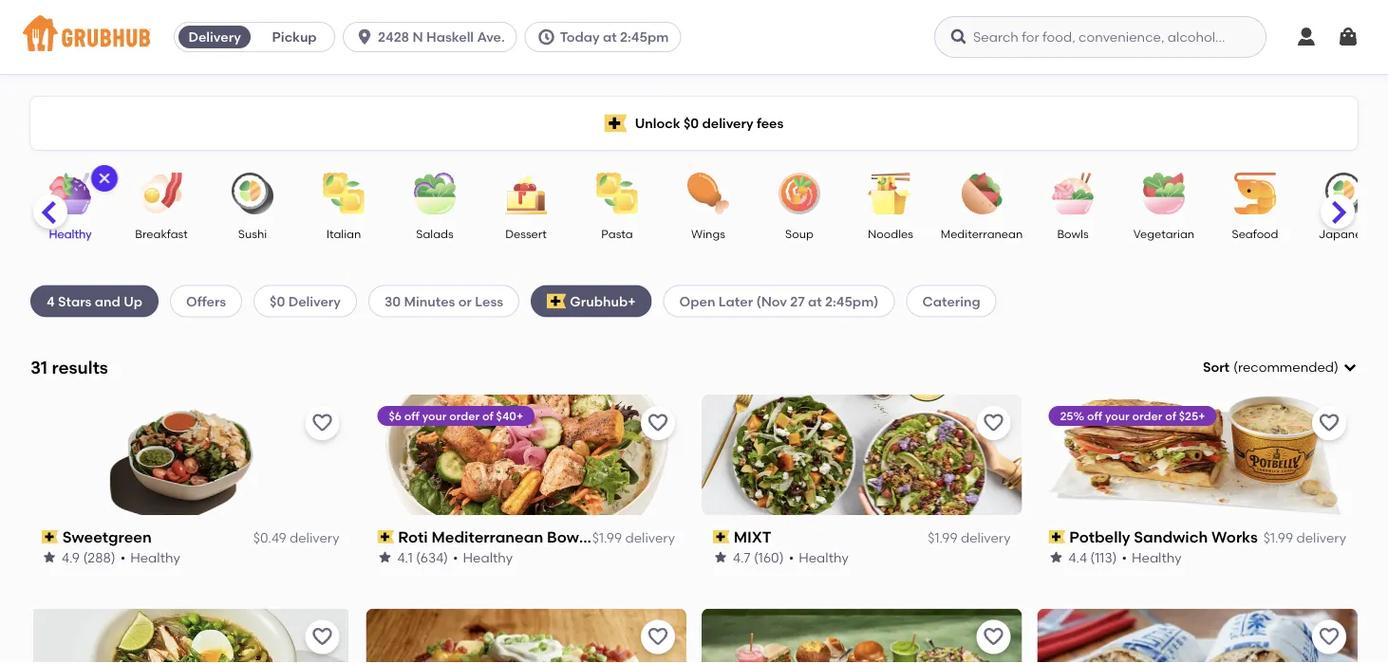 Task type: vqa. For each thing, say whether or not it's contained in the screenshot.
Earn associated with OAKBERRY
no



Task type: describe. For each thing, give the bounding box(es) containing it.
breakfast image
[[128, 173, 195, 215]]

2:45pm)
[[825, 293, 879, 309]]

2428
[[378, 29, 409, 45]]

order for mediterranean
[[449, 409, 480, 423]]

$1.99 delivery for mediterranean
[[592, 530, 675, 547]]

today at 2:45pm button
[[525, 22, 689, 52]]

31
[[30, 357, 48, 378]]

star icon image for sweetgreen
[[42, 550, 57, 566]]

recommended
[[1238, 359, 1334, 376]]

healthy for sweetgreen
[[130, 550, 180, 566]]

• healthy for sweetgreen
[[120, 550, 180, 566]]

roti mediterranean bowls, salads & pitas
[[398, 528, 706, 547]]

potbelly sandwich works
[[1069, 528, 1258, 547]]

2428 n haskell ave.
[[378, 29, 505, 45]]

25%
[[1060, 409, 1085, 423]]

27
[[790, 293, 805, 309]]

your for roti
[[422, 409, 447, 423]]

(113)
[[1090, 550, 1117, 566]]

delivery inside button
[[188, 29, 241, 45]]

star icon image for mixt
[[713, 550, 728, 566]]

minutes
[[404, 293, 455, 309]]

star icon image for roti mediterranean bowls, salads & pitas
[[377, 550, 393, 566]]

subscription pass image for potbelly sandwich works
[[1049, 531, 1066, 544]]

vegetarian
[[1134, 227, 1195, 241]]

salads image
[[402, 173, 468, 215]]

sweetgreen
[[62, 528, 152, 547]]

panera  logo image
[[702, 609, 1022, 664]]

0 vertical spatial mediterranean
[[941, 227, 1023, 241]]

subscription pass image
[[377, 531, 394, 544]]

little greek fresh grill logo image
[[1037, 609, 1358, 664]]

pickup button
[[255, 22, 334, 52]]

$1.99 delivery for sandwich
[[1264, 530, 1346, 547]]

save this restaurant button for mixt logo
[[977, 406, 1011, 440]]

(nov
[[756, 293, 787, 309]]

main navigation navigation
[[0, 0, 1388, 74]]

catering
[[923, 293, 981, 309]]

sort ( recommended )
[[1203, 359, 1339, 376]]

dessert image
[[493, 173, 559, 215]]

delivery for mixt
[[961, 530, 1011, 547]]

save this restaurant button for jason's deli - mockingbird logo
[[641, 621, 675, 655]]

wings
[[691, 227, 725, 241]]

(288)
[[83, 550, 115, 566]]

30 minutes or less
[[385, 293, 503, 309]]

off for potbelly
[[1087, 409, 1103, 423]]

potbelly
[[1069, 528, 1130, 547]]

pasta image
[[584, 173, 650, 215]]

bowls,
[[547, 528, 595, 547]]

healthy down healthy image
[[49, 227, 92, 241]]

4.4
[[1069, 550, 1087, 566]]

• healthy for potbelly sandwich works
[[1122, 550, 1182, 566]]

noodles image
[[857, 173, 924, 215]]

potbelly sandwich works logo image
[[1037, 395, 1358, 515]]

dessert
[[505, 227, 547, 241]]

soup
[[785, 227, 814, 241]]

$25+
[[1179, 409, 1205, 423]]

4.4 (113)
[[1069, 550, 1117, 566]]

svg image inside field
[[1343, 360, 1358, 375]]

fees
[[757, 115, 784, 131]]

Search for food, convenience, alcohol... search field
[[934, 16, 1267, 58]]

save this restaurant image for save this restaurant button associated with mixt logo
[[982, 412, 1005, 435]]

up
[[124, 293, 142, 309]]

healthy for mixt
[[799, 550, 849, 566]]

svg image inside 2428 n haskell ave. button
[[355, 28, 374, 47]]

offers
[[186, 293, 226, 309]]

30
[[385, 293, 401, 309]]

$6 off your order of $40+
[[389, 409, 523, 423]]

$1.99 for potbelly sandwich works
[[1264, 530, 1293, 547]]

healthy for roti mediterranean bowls, salads & pitas
[[463, 550, 513, 566]]

italian
[[326, 227, 361, 241]]

jason's deli - mockingbird logo image
[[366, 609, 687, 664]]

sushi
[[238, 227, 267, 241]]

4.7 (160)
[[733, 550, 784, 566]]

and
[[95, 293, 120, 309]]

bowls image
[[1040, 173, 1106, 215]]

delivery button
[[175, 22, 255, 52]]

&
[[653, 528, 665, 547]]

results
[[52, 357, 108, 378]]

grubhub plus flag logo image for grubhub+
[[547, 294, 566, 309]]

mixt logo image
[[702, 395, 1022, 515]]

delivery for roti mediterranean bowls, salads & pitas
[[625, 530, 675, 547]]

breakfast
[[135, 227, 188, 241]]

$0.49 delivery
[[253, 530, 339, 547]]

of for mediterranean
[[482, 409, 493, 423]]

japanese
[[1319, 227, 1374, 241]]

ave.
[[477, 29, 505, 45]]

save this restaurant button for little greek fresh grill logo
[[1312, 621, 1346, 655]]

sort
[[1203, 359, 1230, 376]]

sushi image
[[219, 173, 286, 215]]

unlock $0 delivery fees
[[635, 115, 784, 131]]

• for roti mediterranean bowls, salads & pitas
[[453, 550, 458, 566]]

japanese image
[[1313, 173, 1380, 215]]

4.7
[[733, 550, 751, 566]]

$1.99 for mixt
[[928, 530, 958, 547]]

sweetgreen  logo image
[[30, 395, 351, 515]]

roti mediterranean bowls, salads & pitas logo image
[[369, 395, 684, 515]]

25% off your order of $25+
[[1060, 409, 1205, 423]]

subscription pass image for mixt
[[713, 531, 730, 544]]



Task type: locate. For each thing, give the bounding box(es) containing it.
(634)
[[416, 550, 448, 566]]

4
[[47, 293, 55, 309]]

save this restaurant image for sweetgreen  logo
[[311, 412, 334, 435]]

2 $1.99 delivery from the left
[[928, 530, 1011, 547]]

$0 right offers
[[270, 293, 285, 309]]

of for sandwich
[[1165, 409, 1176, 423]]

4 • from the left
[[1122, 550, 1127, 566]]

roti
[[398, 528, 428, 547]]

healthy right (634)
[[463, 550, 513, 566]]

star icon image for potbelly sandwich works
[[1049, 550, 1064, 566]]

1 off from the left
[[404, 409, 420, 423]]

off right 25%
[[1087, 409, 1103, 423]]

1 $1.99 delivery from the left
[[592, 530, 675, 547]]

$1.99 delivery
[[592, 530, 675, 547], [928, 530, 1011, 547], [1264, 530, 1346, 547]]

pasta
[[601, 227, 633, 241]]

0 horizontal spatial save this restaurant image
[[311, 626, 334, 649]]

$1.99
[[592, 530, 622, 547], [928, 530, 958, 547], [1264, 530, 1293, 547]]

save this restaurant image
[[311, 412, 334, 435], [647, 412, 669, 435], [1318, 412, 1341, 435], [647, 626, 669, 649], [982, 626, 1005, 649]]

•
[[120, 550, 125, 566], [453, 550, 458, 566], [789, 550, 794, 566], [1122, 550, 1127, 566]]

2 off from the left
[[1087, 409, 1103, 423]]

1 horizontal spatial salads
[[598, 528, 649, 547]]

• healthy for roti mediterranean bowls, salads & pitas
[[453, 550, 513, 566]]

4.1 (634)
[[397, 550, 448, 566]]

• healthy right (634)
[[453, 550, 513, 566]]

• healthy right (160)
[[789, 550, 849, 566]]

save this restaurant image for the panera  logo
[[982, 626, 1005, 649]]

1 horizontal spatial $1.99 delivery
[[928, 530, 1011, 547]]

1 horizontal spatial delivery
[[288, 293, 341, 309]]

2 $1.99 from the left
[[928, 530, 958, 547]]

of left $40+
[[482, 409, 493, 423]]

unlock
[[635, 115, 680, 131]]

$0
[[684, 115, 699, 131], [270, 293, 285, 309]]

• right (634)
[[453, 550, 458, 566]]

n
[[413, 29, 423, 45]]

italian image
[[311, 173, 377, 215]]

svg image
[[950, 28, 969, 47]]

0 vertical spatial $0
[[684, 115, 699, 131]]

2 subscription pass image from the left
[[713, 531, 730, 544]]

31 results
[[30, 357, 108, 378]]

star icon image left 4.9 on the left of the page
[[42, 550, 57, 566]]

delivery for sweetgreen
[[290, 530, 339, 547]]

today at 2:45pm
[[560, 29, 669, 45]]

order
[[449, 409, 480, 423], [1132, 409, 1163, 423]]

3 $1.99 delivery from the left
[[1264, 530, 1346, 547]]

haskell
[[426, 29, 474, 45]]

svg image
[[1295, 26, 1318, 48], [1337, 26, 1360, 48], [355, 28, 374, 47], [537, 28, 556, 47], [97, 171, 112, 186], [1343, 360, 1358, 375]]

mediterranean image
[[949, 173, 1015, 215]]

1 horizontal spatial at
[[808, 293, 822, 309]]

subscription pass image left sweetgreen
[[42, 531, 59, 544]]

less
[[475, 293, 503, 309]]

mediterranean up (634)
[[432, 528, 543, 547]]

your right 25%
[[1105, 409, 1130, 423]]

vegetarian image
[[1131, 173, 1197, 215]]

svg image inside today at 2:45pm button
[[537, 28, 556, 47]]

4.1
[[397, 550, 413, 566]]

2 your from the left
[[1105, 409, 1130, 423]]

0 horizontal spatial off
[[404, 409, 420, 423]]

1 $1.99 from the left
[[592, 530, 622, 547]]

1 horizontal spatial grubhub plus flag logo image
[[605, 114, 627, 132]]

1 • healthy from the left
[[120, 550, 180, 566]]

3 • from the left
[[789, 550, 794, 566]]

salads left &
[[598, 528, 649, 547]]

• for potbelly sandwich works
[[1122, 550, 1127, 566]]

bowls
[[1057, 227, 1089, 241]]

2 • healthy from the left
[[453, 550, 513, 566]]

subscription pass image for sweetgreen
[[42, 531, 59, 544]]

2 order from the left
[[1132, 409, 1163, 423]]

0 horizontal spatial mediterranean
[[432, 528, 543, 547]]

seafood
[[1232, 227, 1279, 241]]

grubhub plus flag logo image left unlock
[[605, 114, 627, 132]]

• for sweetgreen
[[120, 550, 125, 566]]

pitas
[[669, 528, 706, 547]]

order for sandwich
[[1132, 409, 1163, 423]]

off
[[404, 409, 420, 423], [1087, 409, 1103, 423]]

• healthy for mixt
[[789, 550, 849, 566]]

at right 27
[[808, 293, 822, 309]]

0 horizontal spatial order
[[449, 409, 480, 423]]

or
[[458, 293, 472, 309]]

0 horizontal spatial your
[[422, 409, 447, 423]]

1 vertical spatial grubhub plus flag logo image
[[547, 294, 566, 309]]

• healthy down sweetgreen
[[120, 550, 180, 566]]

1 horizontal spatial subscription pass image
[[713, 531, 730, 544]]

mixt
[[734, 528, 772, 547]]

save this restaurant image for little greek fresh grill logo's save this restaurant button
[[1318, 626, 1341, 649]]

pickup
[[272, 29, 317, 45]]

healthy right (160)
[[799, 550, 849, 566]]

1 vertical spatial at
[[808, 293, 822, 309]]

wings image
[[675, 173, 742, 215]]

$6
[[389, 409, 402, 423]]

at
[[603, 29, 617, 45], [808, 293, 822, 309]]

subscription pass image left mixt
[[713, 531, 730, 544]]

delivery down italian
[[288, 293, 341, 309]]

soup image
[[766, 173, 833, 215]]

healthy for potbelly sandwich works
[[1132, 550, 1182, 566]]

0 vertical spatial grubhub plus flag logo image
[[605, 114, 627, 132]]

3 $1.99 from the left
[[1264, 530, 1293, 547]]

your right $6
[[422, 409, 447, 423]]

1 horizontal spatial of
[[1165, 409, 1176, 423]]

0 horizontal spatial $0
[[270, 293, 285, 309]]

off for roti
[[404, 409, 420, 423]]

1 horizontal spatial $1.99
[[928, 530, 958, 547]]

2428 n haskell ave. button
[[343, 22, 525, 52]]

0 horizontal spatial salads
[[416, 227, 454, 241]]

$1.99 for roti mediterranean bowls, salads & pitas
[[592, 530, 622, 547]]

1 • from the left
[[120, 550, 125, 566]]

2 horizontal spatial save this restaurant image
[[1318, 626, 1341, 649]]

2 horizontal spatial $1.99
[[1264, 530, 1293, 547]]

1 star icon image from the left
[[42, 550, 57, 566]]

$0 right unlock
[[684, 115, 699, 131]]

grubhub plus flag logo image
[[605, 114, 627, 132], [547, 294, 566, 309]]

4 star icon image from the left
[[1049, 550, 1064, 566]]

save this restaurant button for sweetgreen  logo
[[305, 406, 339, 440]]

grubhub plus flag logo image left the grubhub+
[[547, 294, 566, 309]]

1 horizontal spatial mediterranean
[[941, 227, 1023, 241]]

0 horizontal spatial grubhub plus flag logo image
[[547, 294, 566, 309]]

1 order from the left
[[449, 409, 480, 423]]

3 subscription pass image from the left
[[1049, 531, 1066, 544]]

3 • healthy from the left
[[789, 550, 849, 566]]

star icon image left 4.1
[[377, 550, 393, 566]]

star icon image left the 4.7
[[713, 550, 728, 566]]

1 horizontal spatial your
[[1105, 409, 1130, 423]]

1 vertical spatial salads
[[598, 528, 649, 547]]

save this restaurant image for save this restaurant button associated with true food kitchen logo
[[311, 626, 334, 649]]

1 horizontal spatial order
[[1132, 409, 1163, 423]]

delivery
[[702, 115, 754, 131], [290, 530, 339, 547], [625, 530, 675, 547], [961, 530, 1011, 547], [1297, 530, 1346, 547]]

• right (160)
[[789, 550, 794, 566]]

off right $6
[[404, 409, 420, 423]]

salads
[[416, 227, 454, 241], [598, 528, 649, 547]]

grubhub+
[[570, 293, 636, 309]]

delivery for potbelly sandwich works
[[1297, 530, 1346, 547]]

of left $25+
[[1165, 409, 1176, 423]]

1 subscription pass image from the left
[[42, 531, 59, 544]]

healthy down potbelly sandwich works
[[1132, 550, 1182, 566]]

1 horizontal spatial save this restaurant image
[[982, 412, 1005, 435]]

• for mixt
[[789, 550, 794, 566]]

subscription pass image
[[42, 531, 59, 544], [713, 531, 730, 544], [1049, 531, 1066, 544]]

0 horizontal spatial at
[[603, 29, 617, 45]]

2:45pm
[[620, 29, 669, 45]]

2 of from the left
[[1165, 409, 1176, 423]]

mediterranean down mediterranean "image"
[[941, 227, 1023, 241]]

(160)
[[754, 550, 784, 566]]

save this restaurant image
[[982, 412, 1005, 435], [311, 626, 334, 649], [1318, 626, 1341, 649]]

order left $40+
[[449, 409, 480, 423]]

4.9 (288)
[[62, 550, 115, 566]]

0 vertical spatial at
[[603, 29, 617, 45]]

works
[[1212, 528, 1258, 547]]

$0.49
[[253, 530, 286, 547]]

$0 delivery
[[270, 293, 341, 309]]

your
[[422, 409, 447, 423], [1105, 409, 1130, 423]]

noodles
[[868, 227, 913, 241]]

• healthy down potbelly sandwich works
[[1122, 550, 1182, 566]]

)
[[1334, 359, 1339, 376]]

healthy image
[[37, 173, 104, 215]]

save this restaurant image for jason's deli - mockingbird logo
[[647, 626, 669, 649]]

(
[[1234, 359, 1238, 376]]

• right (288)
[[120, 550, 125, 566]]

star icon image
[[42, 550, 57, 566], [377, 550, 393, 566], [713, 550, 728, 566], [1049, 550, 1064, 566]]

2 horizontal spatial $1.99 delivery
[[1264, 530, 1346, 547]]

healthy down sweetgreen
[[130, 550, 180, 566]]

1 vertical spatial $0
[[270, 293, 285, 309]]

at right the today
[[603, 29, 617, 45]]

4 stars and up
[[47, 293, 142, 309]]

true food kitchen logo image
[[33, 609, 348, 664]]

salads down salads image
[[416, 227, 454, 241]]

today
[[560, 29, 600, 45]]

0 horizontal spatial of
[[482, 409, 493, 423]]

4.9
[[62, 550, 80, 566]]

3 star icon image from the left
[[713, 550, 728, 566]]

2 • from the left
[[453, 550, 458, 566]]

open later (nov 27 at 2:45pm)
[[679, 293, 879, 309]]

order left $25+
[[1132, 409, 1163, 423]]

2 horizontal spatial subscription pass image
[[1049, 531, 1066, 544]]

0 horizontal spatial $1.99 delivery
[[592, 530, 675, 547]]

grubhub plus flag logo image for unlock $0 delivery fees
[[605, 114, 627, 132]]

delivery
[[188, 29, 241, 45], [288, 293, 341, 309]]

1 vertical spatial mediterranean
[[432, 528, 543, 547]]

0 horizontal spatial subscription pass image
[[42, 531, 59, 544]]

2 star icon image from the left
[[377, 550, 393, 566]]

0 horizontal spatial delivery
[[188, 29, 241, 45]]

none field containing sort
[[1203, 358, 1358, 377]]

• healthy
[[120, 550, 180, 566], [453, 550, 513, 566], [789, 550, 849, 566], [1122, 550, 1182, 566]]

0 vertical spatial delivery
[[188, 29, 241, 45]]

1 of from the left
[[482, 409, 493, 423]]

save this restaurant button for true food kitchen logo
[[305, 621, 339, 655]]

your for potbelly
[[1105, 409, 1130, 423]]

save this restaurant button
[[305, 406, 339, 440], [641, 406, 675, 440], [977, 406, 1011, 440], [1312, 406, 1346, 440], [305, 621, 339, 655], [641, 621, 675, 655], [977, 621, 1011, 655], [1312, 621, 1346, 655]]

healthy
[[49, 227, 92, 241], [130, 550, 180, 566], [463, 550, 513, 566], [799, 550, 849, 566], [1132, 550, 1182, 566]]

1 your from the left
[[422, 409, 447, 423]]

$40+
[[496, 409, 523, 423]]

0 vertical spatial salads
[[416, 227, 454, 241]]

delivery left pickup
[[188, 29, 241, 45]]

save this restaurant button for the panera  logo
[[977, 621, 1011, 655]]

1 horizontal spatial $0
[[684, 115, 699, 131]]

1 horizontal spatial off
[[1087, 409, 1103, 423]]

sandwich
[[1134, 528, 1208, 547]]

1 vertical spatial delivery
[[288, 293, 341, 309]]

star icon image left 4.4
[[1049, 550, 1064, 566]]

seafood image
[[1222, 173, 1289, 215]]

stars
[[58, 293, 92, 309]]

open
[[679, 293, 715, 309]]

0 horizontal spatial $1.99
[[592, 530, 622, 547]]

• right "(113)"
[[1122, 550, 1127, 566]]

mediterranean
[[941, 227, 1023, 241], [432, 528, 543, 547]]

later
[[719, 293, 753, 309]]

at inside button
[[603, 29, 617, 45]]

4 • healthy from the left
[[1122, 550, 1182, 566]]

subscription pass image left potbelly
[[1049, 531, 1066, 544]]

None field
[[1203, 358, 1358, 377]]



